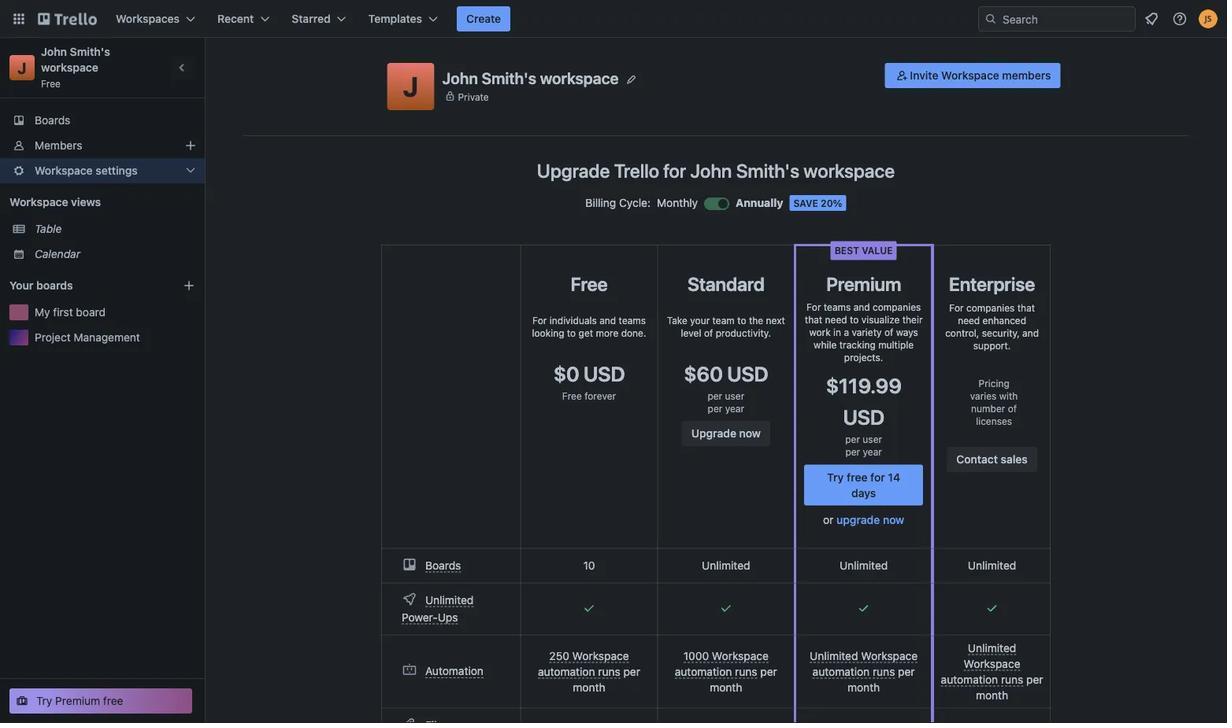 Task type: locate. For each thing, give the bounding box(es) containing it.
year inside $119.99 usd per user per year
[[863, 447, 882, 458]]

and down 'enhanced'
[[1022, 328, 1039, 339]]

and
[[854, 302, 870, 313], [600, 315, 616, 326], [1022, 328, 1039, 339]]

boards up unlimited power-ups
[[425, 559, 461, 572]]

take
[[667, 315, 688, 326]]

0 horizontal spatial premium
[[55, 695, 100, 708]]

0 horizontal spatial that
[[805, 315, 822, 326]]

john for john smith's workspace free
[[41, 45, 67, 58]]

user
[[725, 391, 745, 402], [863, 434, 882, 445]]

0 vertical spatial that
[[1017, 302, 1035, 313]]

2 month from the left
[[710, 681, 742, 694]]

2 horizontal spatial john
[[690, 160, 732, 182]]

0 vertical spatial and
[[854, 302, 870, 313]]

that inside premium for teams and companies that need to visualize their work in a variety of ways while tracking multiple projects.
[[805, 315, 822, 326]]

0 horizontal spatial free
[[103, 695, 123, 708]]

try for try free for 14 days
[[827, 471, 844, 484]]

1 horizontal spatial need
[[958, 315, 980, 326]]

workspace inside button
[[941, 69, 999, 82]]

user up try free for 14 days
[[863, 434, 882, 445]]

1 horizontal spatial for
[[870, 471, 885, 484]]

unlimited power-ups
[[402, 594, 474, 624]]

0 horizontal spatial smith's
[[70, 45, 110, 58]]

1 horizontal spatial companies
[[966, 302, 1015, 313]]

per month for 250 workspace automation runs
[[573, 666, 640, 694]]

and inside premium for teams and companies that need to visualize their work in a variety of ways while tracking multiple projects.
[[854, 302, 870, 313]]

1 horizontal spatial user
[[863, 434, 882, 445]]

of down your
[[704, 328, 713, 339]]

smith's down back to home image
[[70, 45, 110, 58]]

2 per month from the left
[[710, 666, 777, 694]]

workspace settings
[[35, 164, 138, 177]]

0 vertical spatial for
[[663, 160, 686, 182]]

j inside j 'button'
[[403, 70, 419, 103]]

user inside $119.99 usd per user per year
[[863, 434, 882, 445]]

upgrade for upgrade trello for john smith's workspace
[[537, 160, 610, 182]]

of inside premium for teams and companies that need to visualize their work in a variety of ways while tracking multiple projects.
[[884, 327, 893, 338]]

need inside premium for teams and companies that need to visualize their work in a variety of ways while tracking multiple projects.
[[825, 315, 847, 326]]

1 horizontal spatial j
[[403, 70, 419, 103]]

workspace navigation collapse icon image
[[172, 57, 194, 79]]

and inside enterprise for companies that need enhanced control, security, and support.
[[1022, 328, 1039, 339]]

2 horizontal spatial per month
[[848, 666, 915, 694]]

2 horizontal spatial for
[[949, 302, 964, 313]]

team
[[713, 315, 735, 326]]

year for $60
[[725, 403, 744, 414]]

and up more
[[600, 315, 616, 326]]

0 horizontal spatial for
[[532, 315, 547, 326]]

2 horizontal spatial to
[[850, 315, 859, 326]]

j inside j link
[[18, 58, 27, 77]]

that up work
[[805, 315, 822, 326]]

that
[[1017, 302, 1035, 313], [805, 315, 822, 326]]

0 vertical spatial free
[[847, 471, 868, 484]]

3 per month from the left
[[848, 666, 915, 694]]

the
[[749, 315, 763, 326]]

1 horizontal spatial smith's
[[482, 69, 537, 87]]

1 per month from the left
[[573, 666, 640, 694]]

usd down $119.99
[[843, 406, 884, 430]]

usd inside the $60 usd per user per year
[[727, 362, 768, 386]]

recent
[[217, 12, 254, 25]]

1 vertical spatial smith's
[[482, 69, 537, 87]]

project management
[[35, 331, 140, 344]]

0 horizontal spatial usd
[[584, 362, 625, 386]]

1 horizontal spatial for
[[807, 302, 821, 313]]

user for $60
[[725, 391, 745, 402]]

to up productivity.
[[737, 315, 746, 326]]

john smith (johnsmith38824343) image
[[1199, 9, 1218, 28]]

year inside the $60 usd per user per year
[[725, 403, 744, 414]]

john down back to home image
[[41, 45, 67, 58]]

1 horizontal spatial teams
[[824, 302, 851, 313]]

2 horizontal spatial and
[[1022, 328, 1039, 339]]

1 horizontal spatial year
[[863, 447, 882, 458]]

upgrade now
[[691, 427, 761, 440]]

for up 'control,'
[[949, 302, 964, 313]]

year up try free for 14 days
[[863, 447, 882, 458]]

upgrade for upgrade now
[[691, 427, 736, 440]]

1 horizontal spatial upgrade
[[691, 427, 736, 440]]

2 vertical spatial john
[[690, 160, 732, 182]]

need up 'control,'
[[958, 315, 980, 326]]

try inside try premium free button
[[36, 695, 52, 708]]

upgrade inside upgrade now button
[[691, 427, 736, 440]]

companies up 'enhanced'
[[966, 302, 1015, 313]]

j
[[18, 58, 27, 77], [403, 70, 419, 103]]

upgrade up billing
[[537, 160, 610, 182]]

starred button
[[282, 6, 356, 32]]

your boards with 2 items element
[[9, 276, 159, 295]]

to down 'individuals'
[[567, 328, 576, 339]]

monthly
[[657, 197, 698, 210]]

search image
[[985, 13, 997, 25]]

ups
[[438, 611, 458, 624]]

smith's up the annually
[[736, 160, 800, 182]]

billing cycle : monthly
[[586, 197, 698, 210]]

upgrade down the $60 usd per user per year
[[691, 427, 736, 440]]

0 horizontal spatial try
[[36, 695, 52, 708]]

1 vertical spatial that
[[805, 315, 822, 326]]

3 month from the left
[[848, 681, 880, 694]]

0 horizontal spatial per month
[[573, 666, 640, 694]]

per month for 1000 workspace automation runs
[[710, 666, 777, 694]]

calendar link
[[35, 247, 195, 262]]

0 horizontal spatial and
[[600, 315, 616, 326]]

try free for 14 days
[[827, 471, 900, 500]]

need up the in
[[825, 315, 847, 326]]

settings
[[96, 164, 138, 177]]

teams inside for individuals and teams looking to get more done.
[[619, 315, 646, 326]]

contact
[[957, 453, 998, 466]]

1 horizontal spatial john
[[442, 69, 478, 87]]

0 horizontal spatial now
[[739, 427, 761, 440]]

1 vertical spatial boards
[[425, 559, 461, 572]]

level
[[681, 328, 701, 339]]

year for $119.99
[[863, 447, 882, 458]]

year up upgrade now
[[725, 403, 744, 414]]

automation inside 250 workspace automation runs
[[538, 666, 595, 679]]

0 horizontal spatial workspace
[[41, 61, 98, 74]]

add board image
[[183, 280, 195, 292]]

workspace
[[941, 69, 999, 82], [35, 164, 93, 177], [9, 196, 68, 209], [572, 650, 629, 663], [712, 650, 769, 663], [861, 650, 918, 663], [964, 658, 1020, 671]]

support.
[[973, 340, 1011, 351]]

free inside $0 usd free forever
[[562, 391, 582, 402]]

workspace right j link
[[41, 61, 98, 74]]

standard
[[688, 273, 765, 295]]

0 vertical spatial boards
[[35, 114, 70, 127]]

need inside enterprise for companies that need enhanced control, security, and support.
[[958, 315, 980, 326]]

j left private
[[403, 70, 419, 103]]

workspaces button
[[106, 6, 205, 32]]

0 horizontal spatial of
[[704, 328, 713, 339]]

and up visualize
[[854, 302, 870, 313]]

starred
[[292, 12, 331, 25]]

2 horizontal spatial of
[[1008, 403, 1017, 414]]

trello
[[614, 160, 659, 182]]

try inside try free for 14 days
[[827, 471, 844, 484]]

2 vertical spatial free
[[562, 391, 582, 402]]

john smith's workspace free
[[41, 45, 113, 89]]

usd down productivity.
[[727, 362, 768, 386]]

workspace inside dropdown button
[[35, 164, 93, 177]]

free inside button
[[103, 695, 123, 708]]

user inside the $60 usd per user per year
[[725, 391, 745, 402]]

1 vertical spatial teams
[[619, 315, 646, 326]]

workspace down primary element
[[540, 69, 619, 87]]

boards link
[[0, 108, 205, 133]]

0 horizontal spatial need
[[825, 315, 847, 326]]

usd for $119.99
[[843, 406, 884, 430]]

save
[[794, 198, 818, 209]]

smith's
[[70, 45, 110, 58], [482, 69, 537, 87], [736, 160, 800, 182]]

workspace inside john smith's workspace free
[[41, 61, 98, 74]]

0 vertical spatial premium
[[826, 273, 901, 295]]

try free for 14 days button
[[804, 465, 923, 506]]

table link
[[35, 221, 195, 237]]

0 horizontal spatial j
[[18, 58, 27, 77]]

1 vertical spatial user
[[863, 434, 882, 445]]

create
[[466, 12, 501, 25]]

open information menu image
[[1172, 11, 1188, 27]]

2 vertical spatial smith's
[[736, 160, 800, 182]]

1 horizontal spatial of
[[884, 327, 893, 338]]

0 vertical spatial john
[[41, 45, 67, 58]]

1 vertical spatial free
[[103, 695, 123, 708]]

power-
[[402, 611, 438, 624]]

now down the $60 usd per user per year
[[739, 427, 761, 440]]

premium for teams and companies that need to visualize their work in a variety of ways while tracking multiple projects.
[[805, 273, 923, 364]]

boards
[[36, 279, 73, 292]]

in
[[833, 327, 841, 338]]

0 horizontal spatial user
[[725, 391, 745, 402]]

0 vertical spatial smith's
[[70, 45, 110, 58]]

0 horizontal spatial teams
[[619, 315, 646, 326]]

0 vertical spatial upgrade
[[537, 160, 610, 182]]

take your team to the next level of productivity.
[[667, 315, 785, 339]]

need
[[825, 315, 847, 326], [958, 315, 980, 326]]

0 vertical spatial free
[[41, 78, 61, 89]]

1 vertical spatial year
[[863, 447, 882, 458]]

2 horizontal spatial usd
[[843, 406, 884, 430]]

more
[[596, 328, 619, 339]]

members
[[35, 139, 82, 152]]

runs
[[598, 666, 620, 679], [735, 666, 757, 679], [873, 666, 895, 679], [1001, 673, 1023, 686]]

j for j link
[[18, 58, 27, 77]]

of inside pricing varies with number of licenses
[[1008, 403, 1017, 414]]

for left 14
[[870, 471, 885, 484]]

0 horizontal spatial to
[[567, 328, 576, 339]]

for up monthly
[[663, 160, 686, 182]]

j for j 'button'
[[403, 70, 419, 103]]

free up 'individuals'
[[571, 273, 608, 295]]

1 horizontal spatial per month
[[710, 666, 777, 694]]

1 month from the left
[[573, 681, 605, 694]]

smith's for john smith's workspace free
[[70, 45, 110, 58]]

smith's up private
[[482, 69, 537, 87]]

that up 'enhanced'
[[1017, 302, 1035, 313]]

table
[[35, 223, 62, 236]]

1 horizontal spatial that
[[1017, 302, 1035, 313]]

0 vertical spatial year
[[725, 403, 744, 414]]

1 vertical spatial and
[[600, 315, 616, 326]]

number
[[971, 403, 1005, 414]]

calendar
[[35, 248, 80, 261]]

1 horizontal spatial premium
[[826, 273, 901, 295]]

0 vertical spatial try
[[827, 471, 844, 484]]

0 horizontal spatial for
[[663, 160, 686, 182]]

1 horizontal spatial month
[[710, 681, 742, 694]]

1 horizontal spatial and
[[854, 302, 870, 313]]

usd inside $0 usd free forever
[[584, 362, 625, 386]]

to
[[850, 315, 859, 326], [737, 315, 746, 326], [567, 328, 576, 339]]

and inside for individuals and teams looking to get more done.
[[600, 315, 616, 326]]

0 vertical spatial now
[[739, 427, 761, 440]]

board
[[76, 306, 106, 319]]

usd up "forever"
[[584, 362, 625, 386]]

1 vertical spatial for
[[870, 471, 885, 484]]

for
[[807, 302, 821, 313], [949, 302, 964, 313], [532, 315, 547, 326]]

1 horizontal spatial try
[[827, 471, 844, 484]]

workspace inside 1000 workspace automation runs
[[712, 650, 769, 663]]

try
[[827, 471, 844, 484], [36, 695, 52, 708]]

workspace inside 250 workspace automation runs
[[572, 650, 629, 663]]

runs inside 250 workspace automation runs
[[598, 666, 620, 679]]

1 horizontal spatial to
[[737, 315, 746, 326]]

companies up their
[[873, 302, 921, 313]]

for inside premium for teams and companies that need to visualize their work in a variety of ways while tracking multiple projects.
[[807, 302, 821, 313]]

2 horizontal spatial month
[[848, 681, 880, 694]]

for up work
[[807, 302, 821, 313]]

1 horizontal spatial free
[[847, 471, 868, 484]]

free right j link
[[41, 78, 61, 89]]

for up looking on the left top
[[532, 315, 547, 326]]

teams up 'done.'
[[619, 315, 646, 326]]

1 vertical spatial free
[[571, 273, 608, 295]]

per month for unlimited workspace automation runs
[[848, 666, 915, 694]]

workspace up 20%
[[804, 160, 895, 182]]

1 horizontal spatial boards
[[425, 559, 461, 572]]

now right upgrade
[[883, 514, 904, 527]]

0 horizontal spatial john
[[41, 45, 67, 58]]

0 horizontal spatial companies
[[873, 302, 921, 313]]

j left john smith's workspace free
[[18, 58, 27, 77]]

free inside try free for 14 days
[[847, 471, 868, 484]]

first
[[53, 306, 73, 319]]

1 vertical spatial try
[[36, 695, 52, 708]]

premium inside premium for teams and companies that need to visualize their work in a variety of ways while tracking multiple projects.
[[826, 273, 901, 295]]

visualize
[[862, 315, 900, 326]]

0 horizontal spatial upgrade
[[537, 160, 610, 182]]

teams up the in
[[824, 302, 851, 313]]

smith's inside john smith's workspace free
[[70, 45, 110, 58]]

workspace for john smith's workspace
[[540, 69, 619, 87]]

1 horizontal spatial usd
[[727, 362, 768, 386]]

free down $0
[[562, 391, 582, 402]]

with
[[999, 391, 1018, 402]]

of up multiple
[[884, 327, 893, 338]]

john inside john smith's workspace free
[[41, 45, 67, 58]]

save 20%
[[794, 198, 842, 209]]

automation
[[425, 665, 484, 678]]

$119.99
[[826, 374, 902, 398]]

2 vertical spatial and
[[1022, 328, 1039, 339]]

automation
[[538, 666, 595, 679], [675, 666, 732, 679], [813, 666, 870, 679], [941, 673, 998, 686]]

premium
[[826, 273, 901, 295], [55, 695, 100, 708]]

per month
[[573, 666, 640, 694], [710, 666, 777, 694], [848, 666, 915, 694]]

0 horizontal spatial year
[[725, 403, 744, 414]]

1 vertical spatial john
[[442, 69, 478, 87]]

0 horizontal spatial month
[[573, 681, 605, 694]]

2 horizontal spatial workspace
[[804, 160, 895, 182]]

boards
[[35, 114, 70, 127], [425, 559, 461, 572]]

individuals
[[550, 315, 597, 326]]

for inside try free for 14 days
[[870, 471, 885, 484]]

0 vertical spatial teams
[[824, 302, 851, 313]]

of down with
[[1008, 403, 1017, 414]]

14
[[888, 471, 900, 484]]

boards up the members
[[35, 114, 70, 127]]

to inside take your team to the next level of productivity.
[[737, 315, 746, 326]]

pricing varies with number of licenses
[[970, 378, 1018, 427]]

1 horizontal spatial now
[[883, 514, 904, 527]]

john up private
[[442, 69, 478, 87]]

usd
[[584, 362, 625, 386], [727, 362, 768, 386], [843, 406, 884, 430]]

for for enterprise
[[949, 302, 964, 313]]

0 vertical spatial user
[[725, 391, 745, 402]]

1 horizontal spatial workspace
[[540, 69, 619, 87]]

month for 250
[[573, 681, 605, 694]]

for inside enterprise for companies that need enhanced control, security, and support.
[[949, 302, 964, 313]]

varies
[[970, 391, 997, 402]]

to up variety
[[850, 315, 859, 326]]

month
[[573, 681, 605, 694], [710, 681, 742, 694], [848, 681, 880, 694]]

1 vertical spatial upgrade
[[691, 427, 736, 440]]

1 vertical spatial premium
[[55, 695, 100, 708]]

members link
[[0, 133, 205, 158]]

john
[[41, 45, 67, 58], [442, 69, 478, 87], [690, 160, 732, 182]]

year
[[725, 403, 744, 414], [863, 447, 882, 458]]

usd inside $119.99 usd per user per year
[[843, 406, 884, 430]]

john up monthly
[[690, 160, 732, 182]]

user up upgrade now
[[725, 391, 745, 402]]

forever
[[585, 391, 616, 402]]



Task type: describe. For each thing, give the bounding box(es) containing it.
days
[[852, 487, 876, 500]]

of inside take your team to the next level of productivity.
[[704, 328, 713, 339]]

create button
[[457, 6, 511, 32]]

premium inside button
[[55, 695, 100, 708]]

get
[[579, 328, 593, 339]]

$60 usd per user per year
[[684, 362, 768, 414]]

now inside button
[[739, 427, 761, 440]]

0 horizontal spatial unlimited workspace automation runs
[[810, 650, 918, 679]]

your
[[9, 279, 33, 292]]

licenses
[[976, 416, 1012, 427]]

upgrade
[[837, 514, 880, 527]]

my
[[35, 306, 50, 319]]

templates
[[368, 12, 422, 25]]

for for trello
[[663, 160, 686, 182]]

to inside premium for teams and companies that need to visualize their work in a variety of ways while tracking multiple projects.
[[850, 315, 859, 326]]

month for unlimited
[[848, 681, 880, 694]]

john for john smith's workspace
[[442, 69, 478, 87]]

invite workspace members
[[910, 69, 1051, 82]]

1 horizontal spatial unlimited workspace automation runs
[[941, 642, 1023, 686]]

Search field
[[997, 7, 1135, 31]]

ways
[[896, 327, 918, 338]]

upgrade now button
[[837, 512, 904, 528]]

companies inside premium for teams and companies that need to visualize their work in a variety of ways while tracking multiple projects.
[[873, 302, 921, 313]]

workspace for john smith's workspace free
[[41, 61, 98, 74]]

members
[[1002, 69, 1051, 82]]

free inside john smith's workspace free
[[41, 78, 61, 89]]

views
[[71, 196, 101, 209]]

back to home image
[[38, 6, 97, 32]]

for for free
[[870, 471, 885, 484]]

workspace settings button
[[0, 158, 205, 184]]

try for try premium free
[[36, 695, 52, 708]]

workspace views
[[9, 196, 101, 209]]

my first board
[[35, 306, 106, 319]]

or
[[823, 514, 834, 527]]

upgrade now button
[[682, 421, 770, 447]]

primary element
[[0, 0, 1227, 38]]

pricing
[[979, 378, 1010, 389]]

for for premium
[[807, 302, 821, 313]]

cycle
[[619, 197, 647, 210]]

or upgrade now
[[823, 514, 904, 527]]

unlimited inside unlimited power-ups
[[425, 594, 474, 607]]

that inside enterprise for companies that need enhanced control, security, and support.
[[1017, 302, 1035, 313]]

companies inside enterprise for companies that need enhanced control, security, and support.
[[966, 302, 1015, 313]]

contact sales
[[957, 453, 1028, 466]]

$0 usd free forever
[[553, 362, 625, 402]]

runs inside 1000 workspace automation runs
[[735, 666, 757, 679]]

contact sales link
[[947, 447, 1037, 473]]

done.
[[621, 328, 646, 339]]

:
[[647, 197, 651, 210]]

work
[[809, 327, 831, 338]]

security,
[[982, 328, 1020, 339]]

smith's for john smith's workspace
[[482, 69, 537, 87]]

variety
[[852, 327, 882, 338]]

tracking
[[839, 340, 876, 351]]

sales
[[1001, 453, 1028, 466]]

productivity.
[[716, 328, 771, 339]]

for individuals and teams looking to get more done.
[[532, 315, 646, 339]]

a
[[844, 327, 849, 338]]

user for $119.99
[[863, 434, 882, 445]]

their
[[902, 315, 923, 326]]

workspaces
[[116, 12, 180, 25]]

john smith's workspace link
[[41, 45, 113, 74]]

project management link
[[35, 330, 195, 346]]

10
[[583, 560, 595, 573]]

looking
[[532, 328, 564, 339]]

your boards
[[9, 279, 73, 292]]

$119.99 usd per user per year
[[826, 374, 902, 458]]

usd for $60
[[727, 362, 768, 386]]

billing
[[586, 197, 616, 210]]

1 vertical spatial now
[[883, 514, 904, 527]]

usd for $0
[[584, 362, 625, 386]]

250 workspace automation runs
[[538, 650, 629, 679]]

my first board link
[[35, 305, 195, 321]]

month for 1000
[[710, 681, 742, 694]]

20%
[[821, 198, 842, 209]]

$60
[[684, 362, 723, 386]]

0 horizontal spatial boards
[[35, 114, 70, 127]]

john smith's workspace
[[442, 69, 619, 87]]

your
[[690, 315, 710, 326]]

projects.
[[844, 352, 883, 364]]

templates button
[[359, 6, 447, 32]]

upgrade trello for john smith's workspace
[[537, 160, 895, 182]]

sm image
[[894, 68, 910, 83]]

project
[[35, 331, 71, 344]]

1000
[[684, 650, 709, 663]]

teams inside premium for teams and companies that need to visualize their work in a variety of ways while tracking multiple projects.
[[824, 302, 851, 313]]

private
[[458, 91, 489, 102]]

to inside for individuals and teams looking to get more done.
[[567, 328, 576, 339]]

recent button
[[208, 6, 279, 32]]

2 horizontal spatial smith's
[[736, 160, 800, 182]]

0 notifications image
[[1142, 9, 1161, 28]]

management
[[74, 331, 140, 344]]

for inside for individuals and teams looking to get more done.
[[532, 315, 547, 326]]

enhanced
[[983, 315, 1026, 326]]

while
[[814, 340, 837, 351]]

try premium free
[[36, 695, 123, 708]]

automation inside 1000 workspace automation runs
[[675, 666, 732, 679]]

invite workspace members button
[[885, 63, 1061, 88]]

invite
[[910, 69, 938, 82]]

j link
[[9, 55, 35, 80]]



Task type: vqa. For each thing, say whether or not it's contained in the screenshot.
Your boards with 3 items ELEMENT
no



